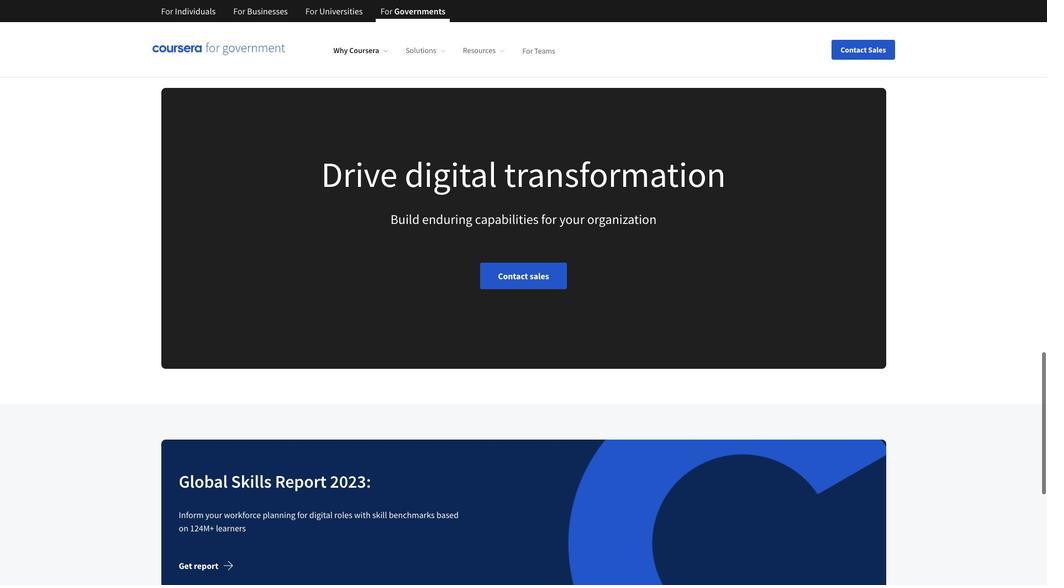 Task type: locate. For each thing, give the bounding box(es) containing it.
build enduring capabilities for your organization
[[391, 211, 657, 228]]

1 vertical spatial digital
[[310, 509, 333, 520]]

enduring
[[422, 211, 473, 228]]

contact inside button
[[841, 45, 867, 54]]

for left "governments"
[[381, 6, 393, 17]]

get report button
[[179, 552, 243, 579]]

0 horizontal spatial digital
[[310, 509, 333, 520]]

for teams link
[[523, 45, 556, 55]]

sales
[[530, 270, 549, 282]]

0 vertical spatial for
[[542, 211, 557, 228]]

digital left roles
[[310, 509, 333, 520]]

universities
[[320, 6, 363, 17]]

inform your workforce planning for digital roles with skill benchmarks based on 124m+ learners
[[179, 509, 459, 534]]

for inside inform your workforce planning for digital roles with skill benchmarks based on 124m+ learners
[[297, 509, 308, 520]]

for left 'businesses' at the top of page
[[233, 6, 246, 17]]

for for individuals
[[161, 6, 173, 17]]

for left individuals
[[161, 6, 173, 17]]

drive digital transformation
[[321, 152, 726, 196]]

global
[[179, 471, 228, 493]]

your
[[560, 211, 585, 228], [206, 509, 222, 520]]

capabilities
[[475, 211, 539, 228]]

0 vertical spatial contact
[[841, 45, 867, 54]]

1 vertical spatial for
[[297, 509, 308, 520]]

1 horizontal spatial contact
[[841, 45, 867, 54]]

your left 'organization'
[[560, 211, 585, 228]]

governments
[[395, 6, 446, 17]]

1 vertical spatial your
[[206, 509, 222, 520]]

for left teams
[[523, 45, 533, 55]]

0 horizontal spatial for
[[297, 509, 308, 520]]

for
[[542, 211, 557, 228], [297, 509, 308, 520]]

for for businesses
[[233, 6, 246, 17]]

1 vertical spatial contact
[[498, 270, 528, 282]]

1 horizontal spatial digital
[[405, 152, 497, 196]]

on
[[179, 523, 189, 534]]

digital up the 'enduring'
[[405, 152, 497, 196]]

for
[[161, 6, 173, 17], [233, 6, 246, 17], [306, 6, 318, 17], [381, 6, 393, 17], [523, 45, 533, 55]]

0 horizontal spatial contact
[[498, 270, 528, 282]]

resources
[[463, 45, 496, 55]]

for right planning
[[297, 509, 308, 520]]

get
[[179, 560, 192, 571]]

contact sales button
[[832, 40, 896, 59]]

for right capabilities
[[542, 211, 557, 228]]

with
[[354, 509, 371, 520]]

solutions link
[[406, 45, 446, 55]]

your up 124m+
[[206, 509, 222, 520]]

why coursera
[[334, 45, 379, 55]]

digital
[[405, 152, 497, 196], [310, 509, 333, 520]]

planning
[[263, 509, 296, 520]]

for governments
[[381, 6, 446, 17]]

contact sales
[[498, 270, 549, 282]]

benchmarks
[[389, 509, 435, 520]]

for for universities
[[306, 6, 318, 17]]

124m+
[[190, 523, 214, 534]]

contact
[[841, 45, 867, 54], [498, 270, 528, 282]]

resources link
[[463, 45, 505, 55]]

build
[[391, 211, 420, 228]]

digital inside inform your workforce planning for digital roles with skill benchmarks based on 124m+ learners
[[310, 509, 333, 520]]

workforce
[[224, 509, 261, 520]]

transformation
[[504, 152, 726, 196]]

learners
[[216, 523, 246, 534]]

0 horizontal spatial your
[[206, 509, 222, 520]]

coursera
[[350, 45, 379, 55]]

solutions
[[406, 45, 437, 55]]

roles
[[335, 509, 353, 520]]

0 vertical spatial your
[[560, 211, 585, 228]]

for left 'universities'
[[306, 6, 318, 17]]

report
[[275, 471, 327, 493]]



Task type: vqa. For each thing, say whether or not it's contained in the screenshot.
the Contact to the bottom
yes



Task type: describe. For each thing, give the bounding box(es) containing it.
for businesses
[[233, 6, 288, 17]]

get report
[[179, 560, 219, 571]]

businesses
[[247, 6, 288, 17]]

coursera for government image
[[152, 43, 285, 56]]

1 horizontal spatial your
[[560, 211, 585, 228]]

global skills report 2023:
[[179, 471, 371, 493]]

for individuals
[[161, 6, 216, 17]]

1 horizontal spatial for
[[542, 211, 557, 228]]

for teams
[[523, 45, 556, 55]]

your inside inform your workforce planning for digital roles with skill benchmarks based on 124m+ learners
[[206, 509, 222, 520]]

drive
[[321, 152, 398, 196]]

contact sales link
[[481, 263, 567, 289]]

contact sales
[[841, 45, 887, 54]]

individuals
[[175, 6, 216, 17]]

report
[[194, 560, 219, 571]]

banner navigation
[[152, 0, 455, 22]]

contact for contact sales
[[841, 45, 867, 54]]

0 vertical spatial digital
[[405, 152, 497, 196]]

contact for contact sales
[[498, 270, 528, 282]]

organization
[[588, 211, 657, 228]]

skills
[[231, 471, 272, 493]]

why coursera link
[[334, 45, 388, 55]]

2023:
[[330, 471, 371, 493]]

for universities
[[306, 6, 363, 17]]

skill
[[373, 509, 387, 520]]

based
[[437, 509, 459, 520]]

for for governments
[[381, 6, 393, 17]]

sales
[[869, 45, 887, 54]]

why
[[334, 45, 348, 55]]

inform
[[179, 509, 204, 520]]

teams
[[535, 45, 556, 55]]



